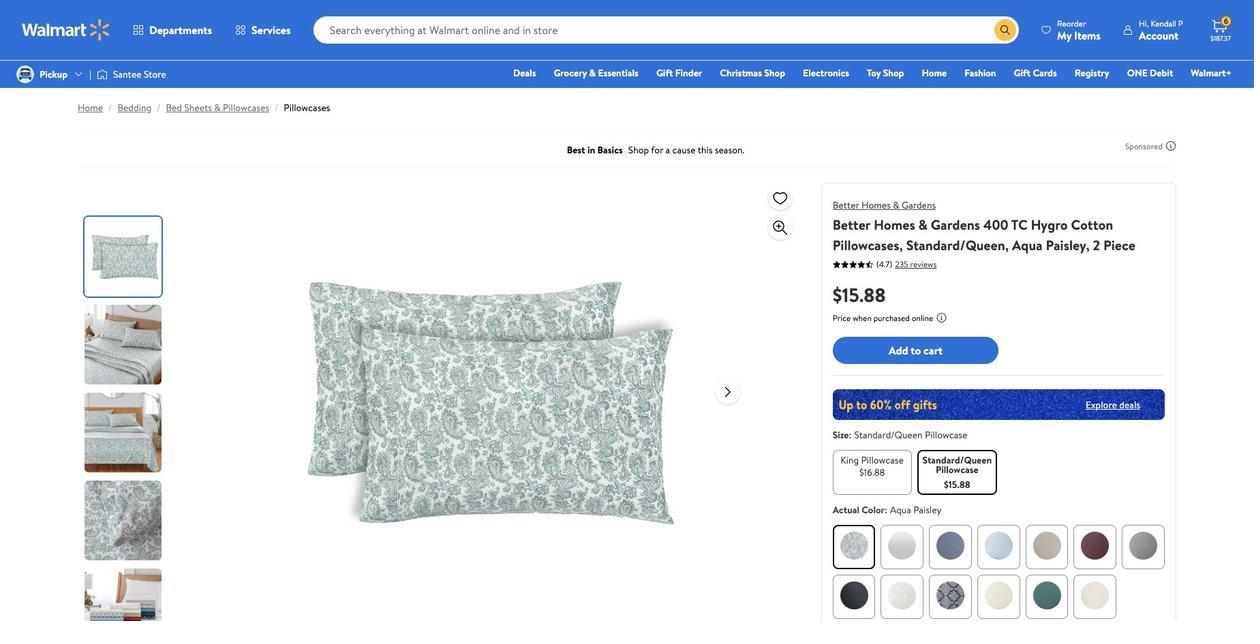 Task type: locate. For each thing, give the bounding box(es) containing it.
next media item image
[[720, 384, 736, 400]]

home left fashion link at the right of the page
[[922, 66, 947, 80]]

1 horizontal spatial home
[[922, 66, 947, 80]]

pillowcases,
[[833, 236, 903, 254]]

1 vertical spatial $15.88
[[944, 478, 971, 492]]

better homes & gardens 400 tc hygro cotton pillowcases, standard/queen, aqua paisley, 2 piece - image 3 of 9 image
[[85, 393, 164, 473]]

shop right toy
[[883, 66, 904, 80]]

shop for christmas shop
[[765, 66, 786, 80]]

one debit
[[1128, 66, 1174, 80]]

1 / from the left
[[108, 101, 112, 115]]

home link left fashion link at the right of the page
[[916, 65, 953, 80]]

shop right christmas
[[765, 66, 786, 80]]

3 / from the left
[[275, 101, 278, 115]]

pillowcase
[[925, 428, 968, 442], [861, 453, 904, 467], [936, 463, 979, 477]]

aqua
[[1013, 236, 1043, 254], [890, 503, 911, 517]]

santee store
[[113, 67, 166, 81]]

standard/queen inside size list
[[923, 453, 992, 467]]

& up reviews
[[919, 215, 928, 234]]

pillowcase inside king pillowcase $16.88
[[861, 453, 904, 467]]

toy shop
[[867, 66, 904, 80]]

homes down better homes & gardens link at the top right of the page
[[874, 215, 915, 234]]

/ left 'bedding' link
[[108, 101, 112, 115]]

1 horizontal spatial $15.88
[[944, 478, 971, 492]]

0 vertical spatial better
[[833, 198, 860, 212]]

grocery
[[554, 66, 587, 80]]

0 vertical spatial :
[[849, 428, 852, 442]]

king
[[841, 453, 859, 467]]

0 horizontal spatial shop
[[765, 66, 786, 80]]

standard/queen up king pillowcase $16.88
[[855, 428, 923, 442]]

grocery & essentials
[[554, 66, 639, 80]]

Search search field
[[313, 16, 1019, 44]]

2 / from the left
[[157, 101, 160, 115]]

gift left finder
[[657, 66, 673, 80]]

sponsored
[[1126, 140, 1163, 152]]

santee
[[113, 67, 142, 81]]

grocery & essentials link
[[548, 65, 645, 80]]

christmas shop
[[720, 66, 786, 80]]

pillowcases
[[223, 101, 269, 115], [284, 101, 330, 115]]

1 horizontal spatial /
[[157, 101, 160, 115]]

home link down |
[[78, 101, 103, 115]]

Walmart Site-Wide search field
[[313, 16, 1019, 44]]

235 reviews link
[[893, 258, 937, 270]]

2 horizontal spatial /
[[275, 101, 278, 115]]

standard/queen up paisley
[[923, 453, 992, 467]]

/
[[108, 101, 112, 115], [157, 101, 160, 115], [275, 101, 278, 115]]

standard/queen
[[855, 428, 923, 442], [923, 453, 992, 467]]

1 horizontal spatial gift
[[1014, 66, 1031, 80]]

400
[[984, 215, 1009, 234]]

0 horizontal spatial gift
[[657, 66, 673, 80]]

1 horizontal spatial shop
[[883, 66, 904, 80]]

1 vertical spatial aqua
[[890, 503, 911, 517]]

aqua inside better homes & gardens better homes & gardens 400 tc hygro cotton pillowcases, standard/queen, aqua paisley, 2 piece
[[1013, 236, 1043, 254]]

0 vertical spatial home
[[922, 66, 947, 80]]

: down $16.88
[[885, 503, 888, 517]]

gift cards link
[[1008, 65, 1063, 80]]

better
[[833, 198, 860, 212], [833, 215, 871, 234]]

 image
[[16, 65, 34, 83], [97, 68, 108, 81]]

gift for gift finder
[[657, 66, 673, 80]]

0 horizontal spatial  image
[[16, 65, 34, 83]]

1 horizontal spatial  image
[[97, 68, 108, 81]]

reorder my items
[[1058, 17, 1101, 43]]

bedding
[[118, 101, 151, 115]]

hi,
[[1139, 17, 1149, 29]]

home link
[[916, 65, 953, 80], [78, 101, 103, 115]]

:
[[849, 428, 852, 442], [885, 503, 888, 517]]

& right grocery
[[589, 66, 596, 80]]

0 horizontal spatial :
[[849, 428, 852, 442]]

pillowcase for king pillowcase $16.88
[[861, 453, 904, 467]]

1 shop from the left
[[765, 66, 786, 80]]

one
[[1128, 66, 1148, 80]]

hygro
[[1031, 215, 1068, 234]]

gift left cards
[[1014, 66, 1031, 80]]

: up king
[[849, 428, 852, 442]]

reviews
[[911, 258, 937, 270]]

christmas
[[720, 66, 762, 80]]

0 vertical spatial aqua
[[1013, 236, 1043, 254]]

/ left the bed on the top left
[[157, 101, 160, 115]]

/ left pillowcases link
[[275, 101, 278, 115]]

explore deals
[[1086, 398, 1141, 411]]

 image left pickup
[[16, 65, 34, 83]]

better homes & gardens better homes & gardens 400 tc hygro cotton pillowcases, standard/queen, aqua paisley, 2 piece
[[833, 198, 1136, 254]]

paisley,
[[1046, 236, 1090, 254]]

cotton
[[1071, 215, 1114, 234]]

gift
[[657, 66, 673, 80], [1014, 66, 1031, 80]]

1 vertical spatial gardens
[[931, 215, 981, 234]]

2 gift from the left
[[1014, 66, 1031, 80]]

shop
[[765, 66, 786, 80], [883, 66, 904, 80]]

1 vertical spatial standard/queen
[[923, 453, 992, 467]]

color
[[862, 503, 885, 517]]

pillowcase down size : standard/queen pillowcase
[[861, 453, 904, 467]]

homes
[[862, 198, 891, 212], [874, 215, 915, 234]]

explore
[[1086, 398, 1118, 411]]

0 horizontal spatial $15.88
[[833, 282, 886, 308]]

home for home / bedding / bed sheets & pillowcases / pillowcases
[[78, 101, 103, 115]]

gardens
[[902, 198, 936, 212], [931, 215, 981, 234]]

aqua left paisley
[[890, 503, 911, 517]]

shop for toy shop
[[883, 66, 904, 80]]

pillowcase up paisley
[[936, 463, 979, 477]]

gift cards
[[1014, 66, 1057, 80]]

account
[[1139, 28, 1179, 43]]

piece
[[1104, 236, 1136, 254]]

services
[[252, 23, 291, 38]]

zoom image modal image
[[772, 220, 789, 236]]

kendall
[[1151, 17, 1177, 29]]

1 vertical spatial home link
[[78, 101, 103, 115]]

hi, kendall p account
[[1139, 17, 1184, 43]]

(4.7) 235 reviews
[[877, 258, 937, 270]]

registry
[[1075, 66, 1110, 80]]

1 horizontal spatial :
[[885, 503, 888, 517]]

when
[[853, 312, 872, 324]]

1 vertical spatial better
[[833, 215, 871, 234]]

to
[[911, 343, 921, 358]]

6
[[1224, 15, 1229, 27]]

pillowcase inside standard/queen pillowcase $15.88
[[936, 463, 979, 477]]

0 horizontal spatial pillowcases
[[223, 101, 269, 115]]

departments
[[149, 23, 212, 38]]

1 gift from the left
[[657, 66, 673, 80]]

2 shop from the left
[[883, 66, 904, 80]]

walmart+ link
[[1185, 65, 1238, 80]]

0 horizontal spatial aqua
[[890, 503, 911, 517]]

1 vertical spatial :
[[885, 503, 888, 517]]

reorder
[[1058, 17, 1087, 29]]

online
[[912, 312, 934, 324]]

homes up pillowcases,
[[862, 198, 891, 212]]

2 pillowcases from the left
[[284, 101, 330, 115]]

actual color : aqua paisley
[[833, 503, 942, 517]]

0 vertical spatial home link
[[916, 65, 953, 80]]

0 horizontal spatial home
[[78, 101, 103, 115]]

essentials
[[598, 66, 639, 80]]

1 vertical spatial home
[[78, 101, 103, 115]]

 image right |
[[97, 68, 108, 81]]

1 horizontal spatial aqua
[[1013, 236, 1043, 254]]

1 horizontal spatial pillowcases
[[284, 101, 330, 115]]

0 vertical spatial gardens
[[902, 198, 936, 212]]

legal information image
[[936, 312, 947, 323]]

home down |
[[78, 101, 103, 115]]

better homes & gardens link
[[833, 198, 936, 212]]

0 horizontal spatial /
[[108, 101, 112, 115]]

aqua down tc
[[1013, 236, 1043, 254]]



Task type: describe. For each thing, give the bounding box(es) containing it.
235
[[895, 258, 909, 270]]

finder
[[675, 66, 702, 80]]

2 better from the top
[[833, 215, 871, 234]]

2
[[1093, 236, 1101, 254]]

store
[[144, 67, 166, 81]]

christmas shop link
[[714, 65, 792, 80]]

 image for santee store
[[97, 68, 108, 81]]

services button
[[224, 14, 302, 46]]

add to cart button
[[833, 337, 999, 364]]

my
[[1058, 28, 1072, 43]]

0 vertical spatial homes
[[862, 198, 891, 212]]

standard/queen,
[[907, 236, 1009, 254]]

departments button
[[121, 14, 224, 46]]

bed sheets & pillowcases link
[[166, 101, 269, 115]]

deals link
[[507, 65, 542, 80]]

|
[[89, 67, 91, 81]]

home for home
[[922, 66, 947, 80]]

pillowcase up standard/queen pillowcase $15.88
[[925, 428, 968, 442]]

& up pillowcases,
[[893, 198, 900, 212]]

add to favorites list, better homes & gardens 400 tc hygro cotton pillowcases, standard/queen, aqua paisley, 2 piece image
[[772, 189, 789, 206]]

gift finder
[[657, 66, 702, 80]]

gift for gift cards
[[1014, 66, 1031, 80]]

0 vertical spatial standard/queen
[[855, 428, 923, 442]]

toy
[[867, 66, 881, 80]]

bedding link
[[118, 101, 151, 115]]

size list
[[830, 447, 1168, 498]]

pillowcases link
[[284, 101, 330, 115]]

electronics link
[[797, 65, 856, 80]]

(4.7)
[[877, 258, 893, 270]]

actual
[[833, 503, 860, 517]]

electronics
[[803, 66, 850, 80]]

better homes & gardens 400 tc hygro cotton pillowcases, standard/queen, aqua paisley, 2 piece - image 2 of 9 image
[[85, 305, 164, 385]]

registry link
[[1069, 65, 1116, 80]]

1 horizontal spatial home link
[[916, 65, 953, 80]]

add to cart
[[889, 343, 943, 358]]

size : standard/queen pillowcase
[[833, 428, 968, 442]]

1 vertical spatial homes
[[874, 215, 915, 234]]

pickup
[[40, 67, 68, 81]]

better homes & gardens 400 tc hygro cotton pillowcases, standard/queen, aqua paisley, 2 piece - image 5 of 9 image
[[85, 569, 164, 621]]

home / bedding / bed sheets & pillowcases / pillowcases
[[78, 101, 330, 115]]

search icon image
[[1000, 25, 1011, 35]]

fashion
[[965, 66, 997, 80]]

sheets
[[184, 101, 212, 115]]

toy shop link
[[861, 65, 911, 80]]

price
[[833, 312, 851, 324]]

1 pillowcases from the left
[[223, 101, 269, 115]]

standard/queen pillowcase $15.88
[[923, 453, 992, 492]]

walmart+
[[1191, 66, 1232, 80]]

ad disclaimer and feedback image
[[1166, 140, 1177, 151]]

& right sheets
[[214, 101, 221, 115]]

fashion link
[[959, 65, 1003, 80]]

1 better from the top
[[833, 198, 860, 212]]

 image for pickup
[[16, 65, 34, 83]]

up to sixty percent off deals. shop now. image
[[833, 389, 1165, 420]]

gift finder link
[[650, 65, 709, 80]]

add
[[889, 343, 909, 358]]

debit
[[1150, 66, 1174, 80]]

purchased
[[874, 312, 910, 324]]

pillowcase for standard/queen pillowcase $15.88
[[936, 463, 979, 477]]

walmart image
[[22, 19, 110, 41]]

size
[[833, 428, 849, 442]]

$16.88
[[860, 466, 885, 479]]

better homes & gardens 400 tc hygro cotton pillowcases, standard/queen, aqua paisley, 2 piece image
[[269, 183, 705, 619]]

0 horizontal spatial home link
[[78, 101, 103, 115]]

6 $187.37
[[1211, 15, 1231, 43]]

bed
[[166, 101, 182, 115]]

cards
[[1033, 66, 1057, 80]]

price when purchased online
[[833, 312, 934, 324]]

items
[[1075, 28, 1101, 43]]

$15.88 inside standard/queen pillowcase $15.88
[[944, 478, 971, 492]]

deals
[[513, 66, 536, 80]]

tc
[[1012, 215, 1028, 234]]

one debit link
[[1121, 65, 1180, 80]]

0 vertical spatial $15.88
[[833, 282, 886, 308]]

better homes & gardens 400 tc hygro cotton pillowcases, standard/queen, aqua paisley, 2 piece - image 4 of 9 image
[[85, 481, 164, 560]]

p
[[1179, 17, 1184, 29]]

deals
[[1120, 398, 1141, 411]]

actual color list
[[830, 522, 1168, 621]]

explore deals link
[[1081, 392, 1146, 417]]

cart
[[924, 343, 943, 358]]

better homes & gardens 400 tc hygro cotton pillowcases, standard/queen, aqua paisley, 2 piece - image 1 of 9 image
[[85, 217, 164, 297]]

paisley
[[914, 503, 942, 517]]

$187.37
[[1211, 33, 1231, 43]]

king pillowcase $16.88
[[841, 453, 904, 479]]



Task type: vqa. For each thing, say whether or not it's contained in the screenshot.
1st 'Shop'
yes



